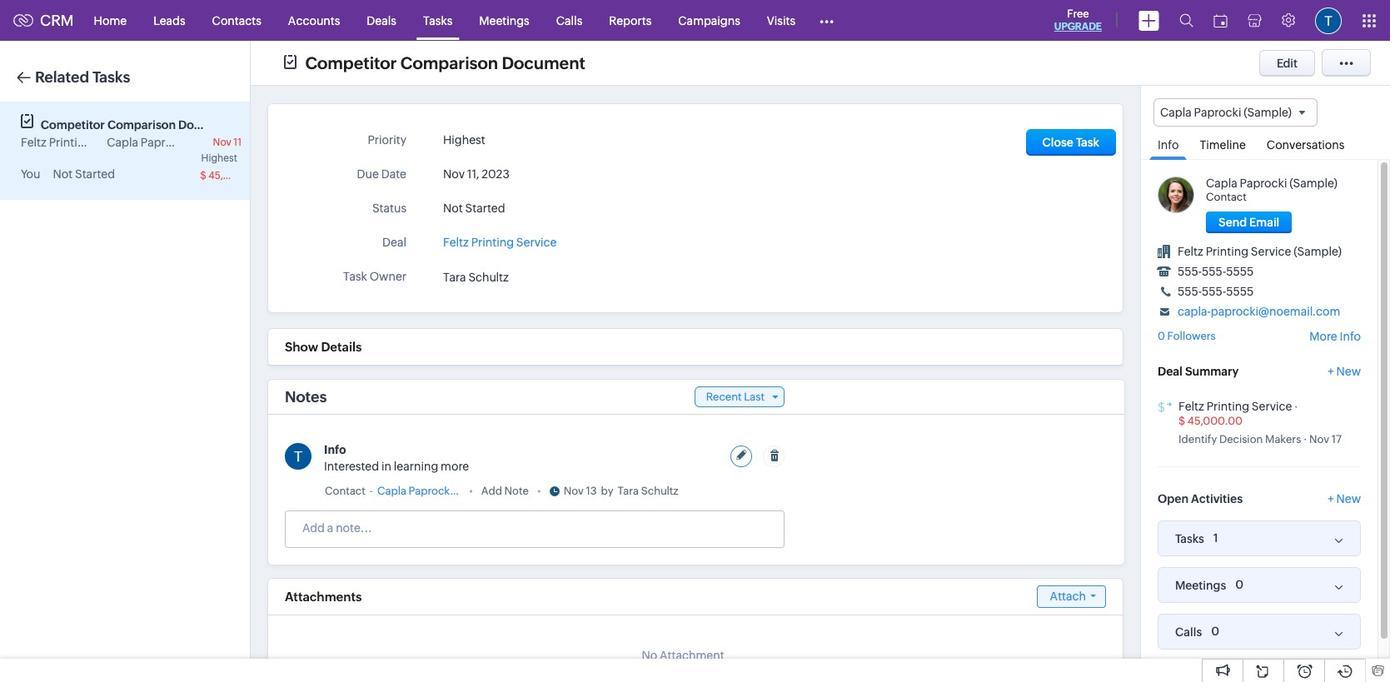 Task type: vqa. For each thing, say whether or not it's contained in the screenshot.
Comparison inside Competitor Comparison Document Nov 11
yes



Task type: locate. For each thing, give the bounding box(es) containing it.
not for status
[[443, 202, 463, 215]]

crm link
[[13, 12, 74, 29]]

· up makers
[[1295, 400, 1298, 413]]

0 vertical spatial capla paprocki (sample)
[[1160, 106, 1292, 119]]

search element
[[1170, 0, 1204, 41]]

new down 17
[[1337, 493, 1361, 506]]

0 vertical spatial 5555
[[1226, 265, 1254, 278]]

tasks left 1 on the right
[[1175, 532, 1204, 546]]

1 vertical spatial new
[[1337, 493, 1361, 506]]

nov left '11'
[[213, 137, 231, 148]]

new down more info link
[[1337, 365, 1361, 378]]

1 vertical spatial comparison
[[107, 118, 176, 132]]

+ down 17
[[1328, 493, 1334, 506]]

not started
[[53, 167, 115, 181], [443, 202, 505, 215]]

comparison down tasks link
[[401, 53, 498, 72]]

0 vertical spatial meetings
[[479, 14, 530, 27]]

·
[[1295, 400, 1298, 413], [1304, 434, 1307, 446]]

1 horizontal spatial calls
[[1175, 626, 1202, 639]]

None button
[[1206, 212, 1292, 233]]

paprocki down the timeline
[[1240, 177, 1287, 190]]

+
[[1328, 365, 1334, 378], [1328, 493, 1334, 506]]

5555 down feltz printing service (sample) link
[[1226, 265, 1254, 278]]

0 vertical spatial 45,000.00
[[208, 170, 259, 182]]

0 vertical spatial +
[[1328, 365, 1334, 378]]

comparison
[[401, 53, 498, 72], [107, 118, 176, 132]]

printing down the 'related'
[[49, 136, 92, 149]]

+ new
[[1328, 365, 1361, 378], [1328, 493, 1361, 506]]

feltz printing service
[[21, 136, 134, 149], [443, 236, 557, 249]]

0 horizontal spatial competitor
[[41, 118, 105, 132]]

comparison for competitor comparison document
[[401, 53, 498, 72]]

comparison inside competitor comparison document nov 11
[[107, 118, 176, 132]]

1 + from the top
[[1328, 365, 1334, 378]]

1 vertical spatial feltz printing service link
[[1179, 400, 1292, 413]]

1 horizontal spatial deal
[[1158, 365, 1183, 378]]

info up interested
[[324, 443, 346, 457]]

tasks up competitor comparison document
[[423, 14, 453, 27]]

$
[[200, 170, 206, 182], [1179, 415, 1186, 427]]

(sample) inside field
[[1244, 106, 1292, 119]]

started
[[75, 167, 115, 181], [465, 202, 505, 215]]

competitor for competitor comparison document
[[305, 53, 397, 72]]

capla paprocki (sample) inside field
[[1160, 106, 1292, 119]]

task owner
[[343, 270, 407, 283]]

• left add
[[469, 485, 473, 497]]

free upgrade
[[1055, 7, 1102, 32]]

feltz printing service link
[[443, 231, 557, 249], [1179, 400, 1292, 413]]

· right makers
[[1304, 434, 1307, 446]]

nov left 13
[[564, 485, 584, 497]]

not right you
[[53, 167, 73, 181]]

0 vertical spatial started
[[75, 167, 115, 181]]

0 horizontal spatial capla paprocki (sample)
[[107, 136, 238, 149]]

capla down related tasks
[[107, 136, 138, 149]]

2 vertical spatial info
[[324, 443, 346, 457]]

2023
[[482, 167, 510, 181]]

info right more
[[1340, 330, 1361, 344]]

2 horizontal spatial 0
[[1236, 579, 1244, 592]]

info
[[1158, 138, 1179, 152], [1340, 330, 1361, 344], [324, 443, 346, 457]]

competitor down deals
[[305, 53, 397, 72]]

capla
[[1160, 106, 1192, 119], [107, 136, 138, 149], [1206, 177, 1238, 190], [377, 485, 407, 497]]

0 horizontal spatial feltz printing service link
[[443, 231, 557, 249]]

started down nov 11, 2023
[[465, 202, 505, 215]]

1 horizontal spatial competitor
[[305, 53, 397, 72]]

document down calls link
[[502, 53, 585, 72]]

close task link
[[1026, 129, 1116, 156]]

2 new from the top
[[1337, 493, 1361, 506]]

1 vertical spatial tasks
[[92, 68, 130, 86]]

paprocki
[[1194, 106, 1242, 119], [141, 136, 188, 149], [1240, 177, 1287, 190], [409, 485, 453, 497]]

contact - capla paprocki (sample)
[[325, 485, 500, 497]]

1 horizontal spatial document
[[502, 53, 585, 72]]

info inside info interested in learning more
[[324, 443, 346, 457]]

highest
[[443, 133, 485, 147], [201, 152, 237, 164]]

0 vertical spatial capla paprocki (sample) link
[[1206, 177, 1338, 190]]

0 for meetings
[[1236, 579, 1244, 592]]

feltz
[[21, 136, 46, 149], [443, 236, 469, 249], [1178, 245, 1204, 258], [1179, 400, 1204, 413]]

feltz up tara schultz
[[443, 236, 469, 249]]

0 horizontal spatial not
[[53, 167, 73, 181]]

tara right owner
[[443, 271, 466, 284]]

•
[[469, 485, 473, 497], [537, 485, 541, 497]]

0 horizontal spatial task
[[343, 270, 367, 283]]

nov left 11,
[[443, 167, 465, 181]]

feltz printing service up you
[[21, 136, 134, 149]]

0 vertical spatial highest
[[443, 133, 485, 147]]

started down competitor comparison document nov 11
[[75, 167, 115, 181]]

meetings left calls link
[[479, 14, 530, 27]]

1 vertical spatial 555-555-5555
[[1178, 285, 1254, 298]]

create menu image
[[1139, 10, 1160, 30]]

1 vertical spatial competitor
[[41, 118, 105, 132]]

deal for deal summary
[[1158, 365, 1183, 378]]

2 + from the top
[[1328, 493, 1334, 506]]

0 horizontal spatial tasks
[[92, 68, 130, 86]]

deal down status
[[382, 236, 407, 249]]

1 vertical spatial started
[[465, 202, 505, 215]]

document for competitor comparison document
[[502, 53, 585, 72]]

5555 up capla-paprocki@noemail.com link
[[1226, 285, 1254, 298]]

1 horizontal spatial ·
[[1304, 434, 1307, 446]]

document inside competitor comparison document nov 11
[[178, 118, 237, 132]]

service
[[94, 136, 134, 149], [516, 236, 557, 249], [1251, 245, 1292, 258], [1252, 400, 1292, 413]]

555-
[[1178, 265, 1202, 278], [1202, 265, 1226, 278], [1178, 285, 1202, 298], [1202, 285, 1226, 298]]

capla paprocki (sample) up timeline link at the right of the page
[[1160, 106, 1292, 119]]

info left the timeline
[[1158, 138, 1179, 152]]

555-555-5555
[[1178, 265, 1254, 278], [1178, 285, 1254, 298]]

0 horizontal spatial document
[[178, 118, 237, 132]]

(sample) down "more"
[[455, 485, 500, 497]]

1 vertical spatial contact
[[325, 485, 366, 497]]

45,000.00
[[208, 170, 259, 182], [1188, 415, 1243, 427]]

nov left 17
[[1310, 434, 1330, 446]]

competitor down related tasks
[[41, 118, 105, 132]]

45,000.00 down '11'
[[208, 170, 259, 182]]

capla paprocki (sample) link down "more"
[[377, 483, 500, 500]]

capla paprocki (sample) link down conversations
[[1206, 177, 1338, 190]]

1 vertical spatial not started
[[443, 202, 505, 215]]

(sample) up conversations link
[[1244, 106, 1292, 119]]

meetings
[[479, 14, 530, 27], [1175, 579, 1227, 592]]

0 vertical spatial tasks
[[423, 14, 453, 27]]

1 horizontal spatial contact
[[1206, 191, 1247, 203]]

2 vertical spatial tasks
[[1175, 532, 1204, 546]]

learning
[[394, 460, 438, 473]]

45,000.00 up identify
[[1188, 415, 1243, 427]]

home
[[94, 14, 127, 27]]

0 horizontal spatial info
[[324, 443, 346, 457]]

0 horizontal spatial calls
[[556, 14, 583, 27]]

free
[[1067, 7, 1089, 20]]

0 vertical spatial not
[[53, 167, 73, 181]]

$ inside "feltz printing service · $ 45,000.00 identify decision makers · nov 17"
[[1179, 415, 1186, 427]]

0 horizontal spatial ·
[[1295, 400, 1298, 413]]

attach
[[1050, 590, 1086, 603]]

1 horizontal spatial info
[[1158, 138, 1179, 152]]

timeline
[[1200, 138, 1246, 152]]

tara
[[443, 271, 466, 284], [618, 485, 639, 497]]

by
[[601, 485, 614, 497]]

1 horizontal spatial •
[[537, 485, 541, 497]]

• add note •
[[469, 485, 541, 497]]

$ up identify
[[1179, 415, 1186, 427]]

+ new down more info link
[[1328, 365, 1361, 378]]

feltz up identify
[[1179, 400, 1204, 413]]

+ down more info link
[[1328, 365, 1334, 378]]

2 vertical spatial 0
[[1211, 625, 1220, 639]]

highest up $ 45,000.00
[[201, 152, 237, 164]]

0 horizontal spatial feltz printing service
[[21, 136, 134, 149]]

upgrade
[[1055, 21, 1102, 32]]

printing up capla-paprocki@noemail.com link
[[1206, 245, 1249, 258]]

printing up tara schultz
[[471, 236, 514, 249]]

0 vertical spatial new
[[1337, 365, 1361, 378]]

printing inside "feltz printing service · $ 45,000.00 identify decision makers · nov 17"
[[1207, 400, 1250, 413]]

0 vertical spatial ·
[[1295, 400, 1298, 413]]

not started right you
[[53, 167, 115, 181]]

not
[[53, 167, 73, 181], [443, 202, 463, 215]]

1 horizontal spatial not
[[443, 202, 463, 215]]

makers
[[1265, 434, 1302, 446]]

info for info interested in learning more
[[324, 443, 346, 457]]

0 horizontal spatial schultz
[[469, 271, 509, 284]]

schultz
[[469, 271, 509, 284], [641, 485, 679, 497]]

0 vertical spatial document
[[502, 53, 585, 72]]

tasks
[[423, 14, 453, 27], [92, 68, 130, 86], [1175, 532, 1204, 546]]

profile element
[[1305, 0, 1352, 40]]

not down nov 11, 2023
[[443, 202, 463, 215]]

1 horizontal spatial 45,000.00
[[1188, 415, 1243, 427]]

meetings down 1 on the right
[[1175, 579, 1227, 592]]

1 horizontal spatial capla paprocki (sample)
[[1160, 106, 1292, 119]]

add
[[481, 485, 502, 497]]

recent last
[[706, 391, 765, 403]]

feltz inside "feltz printing service · $ 45,000.00 identify decision makers · nov 17"
[[1179, 400, 1204, 413]]

1 vertical spatial calls
[[1175, 626, 1202, 639]]

task right close
[[1076, 136, 1100, 149]]

capla paprocki (sample)
[[1160, 106, 1292, 119], [107, 136, 238, 149]]

tasks right the 'related'
[[92, 68, 130, 86]]

1 vertical spatial 5555
[[1226, 285, 1254, 298]]

0
[[1158, 330, 1165, 343], [1236, 579, 1244, 592], [1211, 625, 1220, 639]]

1 vertical spatial $
[[1179, 415, 1186, 427]]

1 horizontal spatial $
[[1179, 415, 1186, 427]]

0 vertical spatial feltz printing service
[[21, 136, 134, 149]]

1 vertical spatial 0
[[1236, 579, 1244, 592]]

tara right by
[[618, 485, 639, 497]]

deal summary
[[1158, 365, 1239, 378]]

deal
[[382, 236, 407, 249], [1158, 365, 1183, 378]]

comparison down related tasks
[[107, 118, 176, 132]]

nov
[[213, 137, 231, 148], [443, 167, 465, 181], [1310, 434, 1330, 446], [564, 485, 584, 497]]

due
[[357, 167, 379, 181]]

in
[[382, 460, 392, 473]]

(sample) down conversations
[[1290, 177, 1338, 190]]

capla down the timeline
[[1206, 177, 1238, 190]]

close task
[[1043, 136, 1100, 149]]

1 horizontal spatial tara
[[618, 485, 639, 497]]

1 new from the top
[[1337, 365, 1361, 378]]

not for you
[[53, 167, 73, 181]]

contact down the timeline
[[1206, 191, 1247, 203]]

contact
[[1206, 191, 1247, 203], [325, 485, 366, 497]]

1 vertical spatial tara
[[618, 485, 639, 497]]

+ new down 17
[[1328, 493, 1361, 506]]

task left owner
[[343, 270, 367, 283]]

1 vertical spatial info
[[1340, 330, 1361, 344]]

5555
[[1226, 265, 1254, 278], [1226, 285, 1254, 298]]

Capla Paprocki (Sample) field
[[1154, 98, 1318, 127]]

1 horizontal spatial started
[[465, 202, 505, 215]]

started for status
[[465, 202, 505, 215]]

1 vertical spatial document
[[178, 118, 237, 132]]

0 vertical spatial 555-555-5555
[[1178, 265, 1254, 278]]

0 vertical spatial comparison
[[401, 53, 498, 72]]

feltz up you
[[21, 136, 46, 149]]

0 horizontal spatial tara
[[443, 271, 466, 284]]

not started for you
[[53, 167, 115, 181]]

1 vertical spatial meetings
[[1175, 579, 1227, 592]]

document for competitor comparison document nov 11
[[178, 118, 237, 132]]

1 horizontal spatial tasks
[[423, 14, 453, 27]]

1 555-555-5555 from the top
[[1178, 265, 1254, 278]]

0 vertical spatial contact
[[1206, 191, 1247, 203]]

competitor inside competitor comparison document nov 11
[[41, 118, 105, 132]]

comparison for competitor comparison document nov 11
[[107, 118, 176, 132]]

show
[[285, 340, 318, 354]]

capla inside capla paprocki (sample) contact
[[1206, 177, 1238, 190]]

not started for status
[[443, 202, 505, 215]]

1 vertical spatial ·
[[1304, 434, 1307, 446]]

capla up info link
[[1160, 106, 1192, 119]]

0 vertical spatial 0
[[1158, 330, 1165, 343]]

$ down competitor comparison document nov 11
[[200, 170, 206, 182]]

0 horizontal spatial 45,000.00
[[208, 170, 259, 182]]

printing
[[49, 136, 92, 149], [471, 236, 514, 249], [1206, 245, 1249, 258], [1207, 400, 1250, 413]]

feltz printing service up tara schultz
[[443, 236, 557, 249]]

document up '11'
[[178, 118, 237, 132]]

0 vertical spatial deal
[[382, 236, 407, 249]]

feltz printing service link up tara schultz
[[443, 231, 557, 249]]

info interested in learning more
[[324, 443, 469, 473]]

1 horizontal spatial comparison
[[401, 53, 498, 72]]

1 vertical spatial schultz
[[641, 485, 679, 497]]

deal down 0 followers
[[1158, 365, 1183, 378]]

0 vertical spatial not started
[[53, 167, 115, 181]]

0 vertical spatial feltz printing service link
[[443, 231, 557, 249]]

• right 'note'
[[537, 485, 541, 497]]

contact down interested
[[325, 485, 366, 497]]

printing up decision
[[1207, 400, 1250, 413]]

conversations
[[1267, 138, 1345, 152]]

paprocki inside capla paprocki (sample) field
[[1194, 106, 1242, 119]]

competitor for competitor comparison document nov 11
[[41, 118, 105, 132]]

0 horizontal spatial comparison
[[107, 118, 176, 132]]

feltz printing service link up decision
[[1179, 400, 1292, 413]]

0 horizontal spatial started
[[75, 167, 115, 181]]

paprocki up timeline link at the right of the page
[[1194, 106, 1242, 119]]

visits
[[767, 14, 796, 27]]

0 horizontal spatial highest
[[201, 152, 237, 164]]

0 vertical spatial competitor
[[305, 53, 397, 72]]

highest up 11,
[[443, 133, 485, 147]]

0 vertical spatial calls
[[556, 14, 583, 27]]

1 vertical spatial capla paprocki (sample) link
[[377, 483, 500, 500]]

1 vertical spatial not
[[443, 202, 463, 215]]

status
[[372, 202, 407, 215]]

deal for deal
[[382, 236, 407, 249]]

feltz printing service (sample) link
[[1178, 245, 1342, 258]]

0 horizontal spatial $
[[200, 170, 206, 182]]

0 vertical spatial task
[[1076, 136, 1100, 149]]

1 horizontal spatial not started
[[443, 202, 505, 215]]

capla paprocki (sample) up $ 45,000.00
[[107, 136, 238, 149]]

1 vertical spatial +
[[1328, 493, 1334, 506]]

1 vertical spatial deal
[[1158, 365, 1183, 378]]

show details link
[[285, 340, 362, 354]]

not started down 11,
[[443, 202, 505, 215]]



Task type: describe. For each thing, give the bounding box(es) containing it.
campaigns
[[678, 14, 740, 27]]

feltz printing service · $ 45,000.00 identify decision makers · nov 17
[[1179, 400, 1342, 446]]

1
[[1214, 532, 1219, 545]]

show details
[[285, 340, 362, 354]]

edit
[[1277, 56, 1298, 70]]

reports
[[609, 14, 652, 27]]

calls link
[[543, 0, 596, 40]]

note
[[504, 485, 529, 497]]

profile image
[[1315, 7, 1342, 34]]

0 horizontal spatial capla paprocki (sample) link
[[377, 483, 500, 500]]

tasks link
[[410, 0, 466, 40]]

info link
[[1150, 127, 1187, 160]]

paprocki inside capla paprocki (sample) contact
[[1240, 177, 1287, 190]]

open
[[1158, 493, 1189, 506]]

1 horizontal spatial task
[[1076, 136, 1100, 149]]

1 5555 from the top
[[1226, 265, 1254, 278]]

accounts
[[288, 14, 340, 27]]

recent
[[706, 391, 742, 403]]

more info
[[1310, 330, 1361, 344]]

13
[[586, 485, 597, 497]]

2 • from the left
[[537, 485, 541, 497]]

crm
[[40, 12, 74, 29]]

Other Modules field
[[809, 7, 845, 34]]

1 vertical spatial task
[[343, 270, 367, 283]]

calendar image
[[1214, 14, 1228, 27]]

0 vertical spatial schultz
[[469, 271, 509, 284]]

home link
[[80, 0, 140, 40]]

feltz inside "link"
[[443, 236, 469, 249]]

no attachment
[[642, 649, 724, 662]]

tasks inside tasks link
[[423, 14, 453, 27]]

conversations link
[[1259, 127, 1353, 159]]

priority
[[368, 133, 407, 147]]

(sample) up $ 45,000.00
[[190, 136, 238, 149]]

leads link
[[140, 0, 199, 40]]

date
[[381, 167, 407, 181]]

feltz printing service (sample)
[[1178, 245, 1342, 258]]

interested
[[324, 460, 379, 473]]

deals link
[[353, 0, 410, 40]]

1 vertical spatial feltz printing service
[[443, 236, 557, 249]]

edit button
[[1260, 50, 1315, 76]]

capla-
[[1178, 305, 1211, 318]]

visits link
[[754, 0, 809, 40]]

details
[[321, 340, 362, 354]]

nov inside "feltz printing service · $ 45,000.00 identify decision makers · nov 17"
[[1310, 434, 1330, 446]]

create menu element
[[1129, 0, 1170, 40]]

attachment
[[660, 649, 724, 662]]

1 horizontal spatial schultz
[[641, 485, 679, 497]]

1 horizontal spatial capla paprocki (sample) link
[[1206, 177, 1338, 190]]

timeline link
[[1192, 127, 1254, 159]]

2 horizontal spatial info
[[1340, 330, 1361, 344]]

paprocki left '11'
[[141, 136, 188, 149]]

capla paprocki (sample) contact
[[1206, 177, 1338, 203]]

contacts
[[212, 14, 261, 27]]

notes
[[285, 388, 327, 406]]

deals
[[367, 14, 396, 27]]

0 horizontal spatial contact
[[325, 485, 366, 497]]

2 555-555-5555 from the top
[[1178, 285, 1254, 298]]

capla-paprocki@noemail.com link
[[1178, 305, 1341, 318]]

more info link
[[1310, 330, 1361, 344]]

reports link
[[596, 0, 665, 40]]

close
[[1043, 136, 1074, 149]]

(sample) inside capla paprocki (sample) contact
[[1290, 177, 1338, 190]]

45,000.00 inside "feltz printing service · $ 45,000.00 identify decision makers · nov 17"
[[1188, 415, 1243, 427]]

search image
[[1180, 13, 1194, 27]]

0 for calls
[[1211, 625, 1220, 639]]

meetings link
[[466, 0, 543, 40]]

add note link
[[481, 483, 529, 500]]

service inside "link"
[[516, 236, 557, 249]]

campaigns link
[[665, 0, 754, 40]]

feltz up capla-
[[1178, 245, 1204, 258]]

0 horizontal spatial meetings
[[479, 14, 530, 27]]

service inside "feltz printing service · $ 45,000.00 identify decision makers · nov 17"
[[1252, 400, 1292, 413]]

Add a note... field
[[286, 520, 783, 536]]

open activities
[[1158, 493, 1243, 506]]

+ inside "link"
[[1328, 365, 1334, 378]]

$ 45,000.00
[[200, 170, 259, 182]]

0 vertical spatial $
[[200, 170, 206, 182]]

1 vertical spatial capla paprocki (sample)
[[107, 136, 238, 149]]

you
[[21, 167, 40, 181]]

started for you
[[75, 167, 115, 181]]

contacts link
[[199, 0, 275, 40]]

0 horizontal spatial 0
[[1158, 330, 1165, 343]]

capla right -
[[377, 485, 407, 497]]

11
[[233, 137, 242, 148]]

1 + new from the top
[[1328, 365, 1361, 378]]

1 horizontal spatial highest
[[443, 133, 485, 147]]

nov 13
[[564, 485, 597, 497]]

more
[[1310, 330, 1338, 344]]

2 + new from the top
[[1328, 493, 1361, 506]]

by tara schultz
[[601, 485, 679, 497]]

competitor comparison document
[[305, 53, 585, 72]]

activities
[[1191, 493, 1243, 506]]

owner
[[370, 270, 407, 283]]

nov inside competitor comparison document nov 11
[[213, 137, 231, 148]]

followers
[[1168, 330, 1216, 343]]

tara schultz
[[443, 271, 509, 284]]

decision
[[1220, 434, 1263, 446]]

17
[[1332, 434, 1342, 446]]

printing inside "link"
[[471, 236, 514, 249]]

leads
[[153, 14, 185, 27]]

nov 11, 2023
[[443, 167, 510, 181]]

-
[[370, 485, 373, 497]]

(sample) up paprocki@noemail.com
[[1294, 245, 1342, 258]]

attach link
[[1037, 586, 1106, 608]]

2 horizontal spatial tasks
[[1175, 532, 1204, 546]]

info for info
[[1158, 138, 1179, 152]]

0 followers
[[1158, 330, 1216, 343]]

contact inside capla paprocki (sample) contact
[[1206, 191, 1247, 203]]

1 • from the left
[[469, 485, 473, 497]]

1 horizontal spatial feltz printing service link
[[1179, 400, 1292, 413]]

2 5555 from the top
[[1226, 285, 1254, 298]]

related
[[35, 68, 89, 86]]

due date
[[357, 167, 407, 181]]

last
[[744, 391, 765, 403]]

1 horizontal spatial meetings
[[1175, 579, 1227, 592]]

1 vertical spatial highest
[[201, 152, 237, 164]]

competitor comparison document nov 11
[[41, 118, 242, 148]]

capla inside field
[[1160, 106, 1192, 119]]

related tasks
[[35, 68, 130, 86]]

identify
[[1179, 434, 1217, 446]]

+ new link
[[1328, 365, 1361, 386]]

paprocki@noemail.com
[[1211, 305, 1341, 318]]

summary
[[1185, 365, 1239, 378]]

0 vertical spatial tara
[[443, 271, 466, 284]]

new inside "link"
[[1337, 365, 1361, 378]]

more
[[441, 460, 469, 473]]

no
[[642, 649, 657, 662]]

capla-paprocki@noemail.com
[[1178, 305, 1341, 318]]

attachments
[[285, 590, 362, 604]]

11,
[[467, 167, 479, 181]]

paprocki down learning
[[409, 485, 453, 497]]



